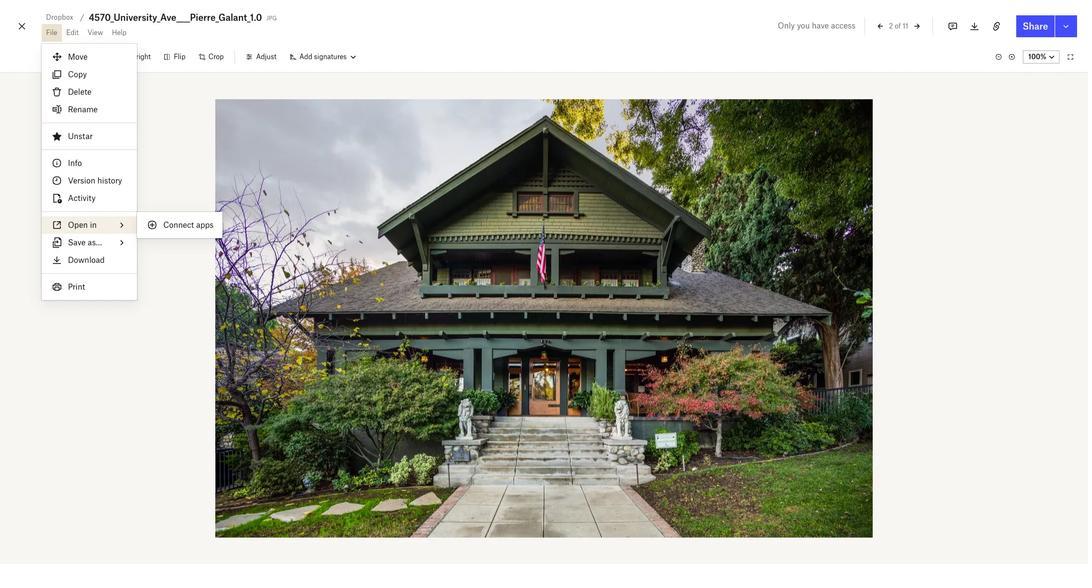 Task type: describe. For each thing, give the bounding box(es) containing it.
open in
[[68, 220, 97, 230]]

view
[[88, 28, 103, 37]]

signatures
[[314, 53, 347, 61]]

info, opens sidebar menu item
[[42, 155, 137, 172]]

jpg
[[266, 13, 277, 22]]

rotate right button
[[97, 48, 157, 66]]

copy menu item
[[42, 66, 137, 83]]

unstar
[[68, 132, 93, 141]]

move
[[68, 52, 88, 61]]

rename menu item
[[42, 101, 137, 118]]

/ 4570_university_ave____pierre_galant_1.0 jpg
[[80, 12, 277, 23]]

11
[[903, 22, 909, 30]]

add signatures
[[300, 53, 347, 61]]

adjust button
[[240, 48, 283, 66]]

right
[[136, 53, 151, 61]]

of
[[895, 22, 901, 30]]

history
[[97, 176, 122, 185]]

file button
[[42, 24, 62, 42]]

delete
[[68, 87, 92, 96]]

connect apps
[[163, 220, 214, 230]]

only you have access
[[778, 21, 856, 30]]

activity
[[68, 193, 96, 203]]

/
[[80, 13, 84, 22]]

access
[[831, 21, 856, 30]]

dropbox button
[[42, 11, 78, 24]]

edit button
[[62, 24, 83, 42]]

help button
[[108, 24, 131, 42]]

save as… menu item
[[42, 234, 137, 252]]

close image
[[15, 18, 28, 35]]

2
[[889, 22, 893, 30]]

move menu item
[[42, 48, 137, 66]]

activity, opens sidebar menu item
[[42, 190, 137, 207]]

connect apps menu item
[[137, 216, 222, 234]]

version history menu item
[[42, 172, 137, 190]]

share
[[1023, 21, 1048, 32]]

rename
[[68, 105, 98, 114]]

save as…
[[68, 238, 102, 247]]

100% button
[[1023, 50, 1060, 64]]

crop
[[209, 53, 224, 61]]

flip
[[174, 53, 186, 61]]

add
[[300, 53, 312, 61]]

rotate
[[114, 53, 134, 61]]



Task type: vqa. For each thing, say whether or not it's contained in the screenshot.
Print menu item
yes



Task type: locate. For each thing, give the bounding box(es) containing it.
connect
[[163, 220, 194, 230]]

crop button
[[192, 48, 230, 66]]

version
[[68, 176, 95, 185]]

share button
[[1017, 15, 1055, 37]]

version history
[[68, 176, 122, 185]]

unstar menu item
[[42, 128, 137, 145]]

save
[[68, 238, 86, 247]]

have
[[812, 21, 829, 30]]

4570_university_ave____pierre_galant_1.0
[[89, 12, 262, 23]]

add signatures button
[[283, 48, 362, 66]]

open
[[68, 220, 88, 230]]

adjust
[[256, 53, 277, 61]]

100%
[[1029, 53, 1047, 61]]

print menu item
[[42, 278, 137, 296]]

open in menu item
[[42, 216, 137, 234]]

copy
[[68, 70, 87, 79]]

you
[[797, 21, 810, 30]]

file
[[46, 28, 57, 37]]

only
[[778, 21, 795, 30]]

2 of 11
[[889, 22, 909, 30]]

help
[[112, 28, 127, 37]]

download menu item
[[42, 252, 137, 269]]

in
[[90, 220, 97, 230]]

apps
[[196, 220, 214, 230]]

as…
[[88, 238, 102, 247]]

view button
[[83, 24, 108, 42]]

dropbox
[[46, 13, 73, 21]]

rotate right
[[114, 53, 151, 61]]

info
[[68, 158, 82, 168]]

delete menu item
[[42, 83, 137, 101]]

print
[[68, 282, 85, 292]]

download
[[68, 255, 105, 265]]

flip button
[[157, 48, 192, 66]]

edit
[[66, 28, 79, 37]]



